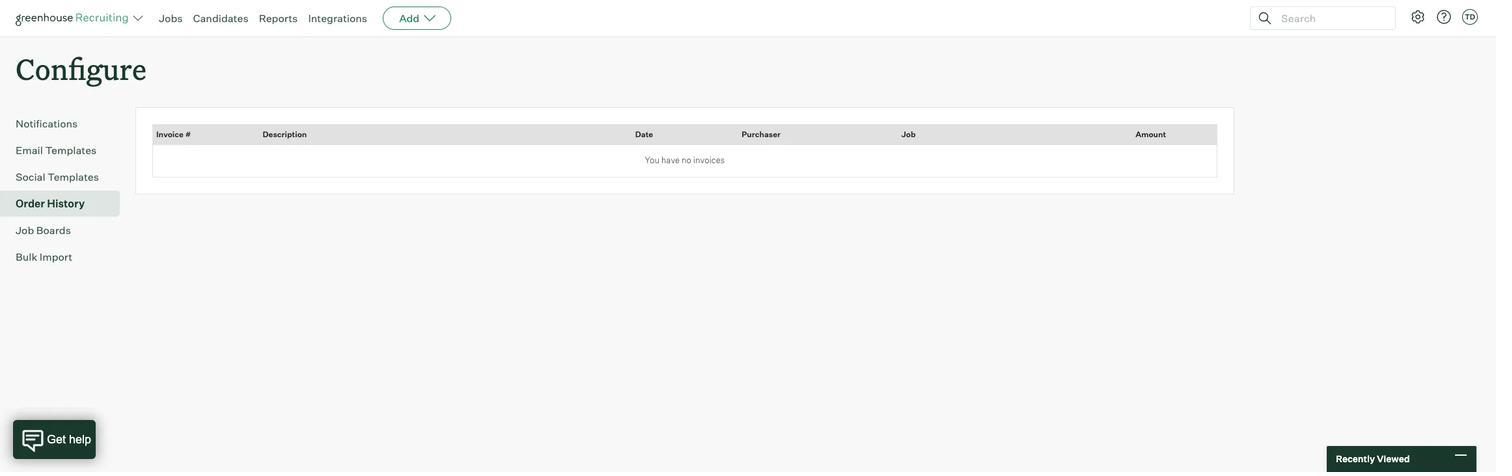 Task type: locate. For each thing, give the bounding box(es) containing it.
candidates
[[193, 12, 248, 25]]

job
[[901, 130, 916, 139], [16, 224, 34, 237]]

1 horizontal spatial job
[[901, 130, 916, 139]]

order history link
[[16, 196, 115, 212]]

reports
[[259, 12, 298, 25]]

history
[[47, 197, 85, 210]]

templates for social templates
[[48, 171, 99, 184]]

purchaser
[[742, 130, 781, 139]]

add button
[[383, 7, 451, 30]]

social templates
[[16, 171, 99, 184]]

job boards
[[16, 224, 71, 237]]

templates for email templates
[[45, 144, 97, 157]]

bulk import
[[16, 251, 72, 264]]

email
[[16, 144, 43, 157]]

configure image
[[1410, 9, 1426, 25]]

0 vertical spatial templates
[[45, 144, 97, 157]]

configure
[[16, 49, 147, 88]]

job boards link
[[16, 223, 115, 238]]

1 vertical spatial job
[[16, 224, 34, 237]]

Search text field
[[1278, 9, 1384, 28]]

templates up social templates link
[[45, 144, 97, 157]]

templates
[[45, 144, 97, 157], [48, 171, 99, 184]]

0 vertical spatial job
[[901, 130, 916, 139]]

templates up history
[[48, 171, 99, 184]]

invoices
[[693, 155, 725, 166]]

integrations
[[308, 12, 367, 25]]

email templates
[[16, 144, 97, 157]]

date
[[635, 130, 653, 139]]

candidates link
[[193, 12, 248, 25]]

1 vertical spatial templates
[[48, 171, 99, 184]]

0 horizontal spatial job
[[16, 224, 34, 237]]

no
[[682, 155, 691, 166]]

you
[[645, 155, 660, 166]]



Task type: vqa. For each thing, say whether or not it's contained in the screenshot.
"8pm"
no



Task type: describe. For each thing, give the bounding box(es) containing it.
invoice #
[[156, 130, 191, 139]]

td button
[[1460, 7, 1481, 27]]

job for job
[[901, 130, 916, 139]]

bulk import link
[[16, 249, 115, 265]]

jobs link
[[159, 12, 183, 25]]

integrations link
[[308, 12, 367, 25]]

greenhouse recruiting image
[[16, 10, 133, 26]]

viewed
[[1377, 454, 1410, 465]]

recently
[[1336, 454, 1375, 465]]

boards
[[36, 224, 71, 237]]

#
[[185, 130, 191, 139]]

email templates link
[[16, 143, 115, 158]]

order
[[16, 197, 45, 210]]

you have no invoices
[[645, 155, 725, 166]]

social
[[16, 171, 45, 184]]

invoice
[[156, 130, 184, 139]]

notifications
[[16, 117, 78, 130]]

description
[[263, 130, 307, 139]]

notifications link
[[16, 116, 115, 132]]

td
[[1465, 12, 1475, 21]]

bulk
[[16, 251, 37, 264]]

have
[[661, 155, 680, 166]]

reports link
[[259, 12, 298, 25]]

jobs
[[159, 12, 183, 25]]

order history
[[16, 197, 85, 210]]

social templates link
[[16, 169, 115, 185]]

import
[[40, 251, 72, 264]]

amount
[[1136, 130, 1166, 139]]

td button
[[1462, 9, 1478, 25]]

job for job boards
[[16, 224, 34, 237]]

recently viewed
[[1336, 454, 1410, 465]]

add
[[399, 12, 419, 25]]



